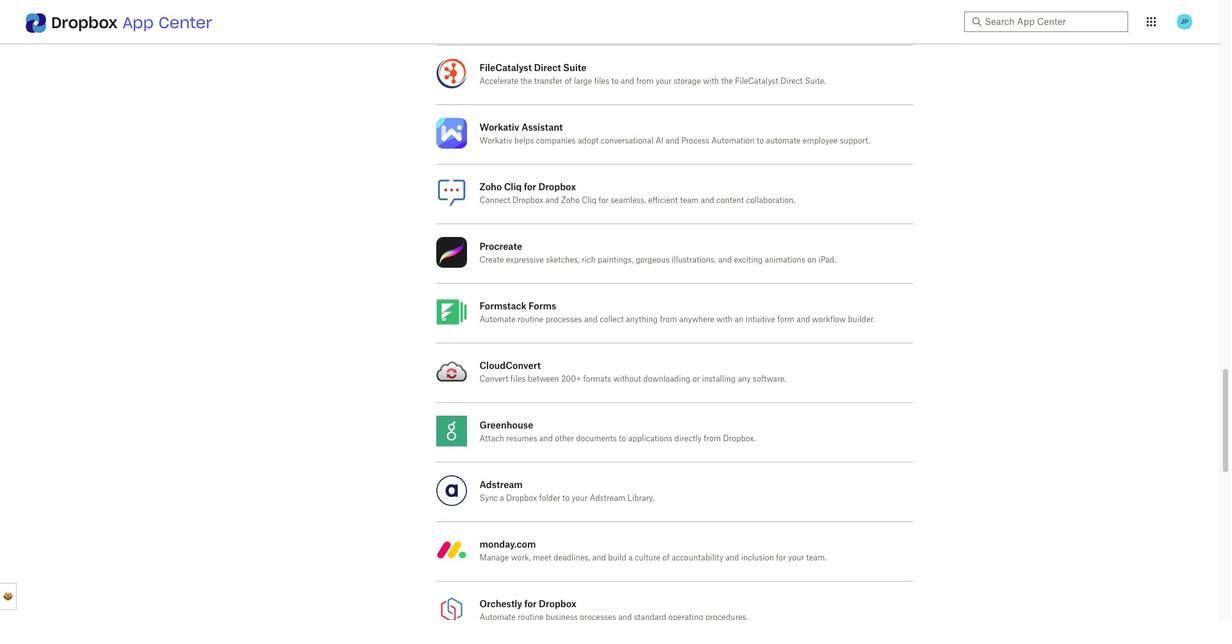 Task type: describe. For each thing, give the bounding box(es) containing it.
animations
[[765, 256, 806, 264]]

an
[[735, 316, 744, 324]]

to inside filecatalyst direct suite accelerate the transfer of large files to and from your storage with the filecatalyst direct suite.
[[612, 78, 619, 85]]

forms
[[529, 301, 557, 312]]

seamless,
[[611, 197, 647, 204]]

work,
[[511, 554, 531, 562]]

transfer
[[534, 78, 563, 85]]

cloudconvert
[[480, 360, 541, 371]]

monday.com manage work, meet deadlines, and build a culture of accountability and inclusion for your team.
[[480, 539, 827, 562]]

collect
[[600, 316, 624, 324]]

helps
[[515, 137, 534, 145]]

employee
[[803, 137, 838, 145]]

to inside workativ assistant workativ helps companies adopt conversational ai and process automation to automate employee support.
[[757, 137, 764, 145]]

your inside adstream sync a dropbox folder to your adstream library.
[[572, 495, 588, 503]]

collaboration.
[[747, 197, 796, 204]]

your inside filecatalyst direct suite accelerate the transfer of large files to and from your storage with the filecatalyst direct suite.
[[656, 78, 672, 85]]

create
[[480, 256, 504, 264]]

and inside workativ assistant workativ helps companies adopt conversational ai and process automation to automate employee support.
[[666, 137, 680, 145]]

companies
[[536, 137, 576, 145]]

build
[[608, 554, 627, 562]]

and left 'collect' in the bottom of the page
[[584, 316, 598, 324]]

attach
[[480, 435, 504, 443]]

paintings,
[[598, 256, 634, 264]]

cloudconvert convert files between 200+ formats without downloading or installing any software.
[[480, 360, 787, 383]]

adopt
[[578, 137, 599, 145]]

procreate
[[480, 241, 522, 252]]

illustrations,
[[672, 256, 717, 264]]

with inside formstack forms automate routine processes and collect anything from anywhere with an intuitive form and workflow builder.
[[717, 316, 733, 324]]

sketches,
[[546, 256, 580, 264]]

1 the from the left
[[521, 78, 532, 85]]

ipad.
[[819, 256, 837, 264]]

for inside the monday.com manage work, meet deadlines, and build a culture of accountability and inclusion for your team.
[[777, 554, 787, 562]]

downloading
[[644, 376, 691, 383]]

greenhouse
[[480, 420, 534, 431]]

0 horizontal spatial direct
[[534, 62, 561, 73]]

dropbox app center
[[51, 13, 213, 33]]

dropbox inside "link"
[[539, 599, 577, 610]]

jp button
[[1175, 12, 1196, 32]]

a inside the monday.com manage work, meet deadlines, and build a culture of accountability and inclusion for your team.
[[629, 554, 633, 562]]

on
[[808, 256, 817, 264]]

from inside greenhouse attach resumes and other documents to applications directly from dropbox.
[[704, 435, 721, 443]]

files inside cloudconvert convert files between 200+ formats without downloading or installing any software.
[[511, 376, 526, 383]]

adstream sync a dropbox folder to your adstream library.
[[480, 479, 655, 503]]

1 horizontal spatial cliq
[[582, 197, 597, 204]]

between
[[528, 376, 559, 383]]

documents
[[576, 435, 617, 443]]

to inside greenhouse attach resumes and other documents to applications directly from dropbox.
[[619, 435, 626, 443]]

dropbox left app
[[51, 13, 118, 33]]

gorgeous
[[636, 256, 670, 264]]

intuitive
[[746, 316, 776, 324]]

0 horizontal spatial adstream
[[480, 479, 523, 490]]

of inside filecatalyst direct suite accelerate the transfer of large files to and from your storage with the filecatalyst direct suite.
[[565, 78, 572, 85]]

convert
[[480, 376, 509, 383]]

builder.
[[848, 316, 875, 324]]

procreate create expressive sketches, rich paintings, gorgeous illustrations, and exciting animations on ipad.
[[480, 241, 837, 264]]

and left inclusion
[[726, 554, 740, 562]]

routine
[[518, 316, 544, 324]]

resumes
[[506, 435, 537, 443]]

efficient
[[649, 197, 678, 204]]

from inside formstack forms automate routine processes and collect anything from anywhere with an intuitive form and workflow builder.
[[660, 316, 677, 324]]

1 workativ from the top
[[480, 122, 520, 133]]

conversational
[[601, 137, 654, 145]]

assistant
[[522, 122, 563, 133]]

orchestly for dropbox
[[480, 599, 577, 610]]

inclusion
[[742, 554, 774, 562]]

formstack
[[480, 301, 527, 312]]

any
[[738, 376, 751, 383]]

1 vertical spatial direct
[[781, 78, 803, 85]]

1 vertical spatial adstream
[[590, 495, 626, 503]]

dropbox right connect
[[513, 197, 544, 204]]

and left the build
[[593, 554, 606, 562]]

manage
[[480, 554, 509, 562]]

filecatalyst direct suite accelerate the transfer of large files to and from your storage with the filecatalyst direct suite.
[[480, 62, 827, 85]]

other
[[555, 435, 574, 443]]

your inside the monday.com manage work, meet deadlines, and build a culture of accountability and inclusion for your team.
[[789, 554, 805, 562]]



Task type: vqa. For each thing, say whether or not it's contained in the screenshot.
dev-build (1) for 04-Layers_LM-4K.png
no



Task type: locate. For each thing, give the bounding box(es) containing it.
0 horizontal spatial your
[[572, 495, 588, 503]]

from right directly
[[704, 435, 721, 443]]

jp
[[1181, 17, 1189, 26]]

0 horizontal spatial of
[[565, 78, 572, 85]]

your left "team."
[[789, 554, 805, 562]]

1 vertical spatial with
[[717, 316, 733, 324]]

and left exciting
[[719, 256, 732, 264]]

filecatalyst
[[480, 62, 532, 73], [735, 78, 779, 85]]

accountability
[[672, 554, 724, 562]]

your left storage
[[656, 78, 672, 85]]

dropbox left folder
[[506, 495, 537, 503]]

files down cloudconvert
[[511, 376, 526, 383]]

0 vertical spatial of
[[565, 78, 572, 85]]

team
[[680, 197, 699, 204]]

1 horizontal spatial adstream
[[590, 495, 626, 503]]

anywhere
[[680, 316, 715, 324]]

2 the from the left
[[722, 78, 733, 85]]

direct
[[534, 62, 561, 73], [781, 78, 803, 85]]

0 vertical spatial a
[[500, 495, 504, 503]]

adstream
[[480, 479, 523, 490], [590, 495, 626, 503]]

1 horizontal spatial zoho
[[561, 197, 580, 204]]

1 horizontal spatial files
[[594, 78, 610, 85]]

dropbox down companies
[[539, 181, 576, 192]]

library.
[[628, 495, 655, 503]]

cliq up connect
[[504, 181, 522, 192]]

automate
[[480, 316, 516, 324]]

automation
[[712, 137, 755, 145]]

workflow
[[813, 316, 846, 324]]

filecatalyst up accelerate
[[480, 62, 532, 73]]

1 horizontal spatial filecatalyst
[[735, 78, 779, 85]]

with left an
[[717, 316, 733, 324]]

ai
[[656, 137, 664, 145]]

1 vertical spatial workativ
[[480, 137, 513, 145]]

zoho left seamless,
[[561, 197, 580, 204]]

and inside greenhouse attach resumes and other documents to applications directly from dropbox.
[[540, 435, 553, 443]]

of
[[565, 78, 572, 85], [663, 554, 670, 562]]

sync
[[480, 495, 498, 503]]

1 horizontal spatial a
[[629, 554, 633, 562]]

2 vertical spatial from
[[704, 435, 721, 443]]

large
[[574, 78, 592, 85]]

installing
[[702, 376, 736, 383]]

adstream left library.
[[590, 495, 626, 503]]

directly
[[675, 435, 702, 443]]

software.
[[753, 376, 787, 383]]

orchestly for dropbox link
[[436, 582, 913, 621]]

storage
[[674, 78, 701, 85]]

1 horizontal spatial the
[[722, 78, 733, 85]]

0 vertical spatial from
[[637, 78, 654, 85]]

the
[[521, 78, 532, 85], [722, 78, 733, 85]]

automate
[[766, 137, 801, 145]]

culture
[[635, 554, 661, 562]]

expressive
[[506, 256, 544, 264]]

1 horizontal spatial direct
[[781, 78, 803, 85]]

suite.
[[805, 78, 827, 85]]

content
[[717, 197, 745, 204]]

0 vertical spatial adstream
[[480, 479, 523, 490]]

1 vertical spatial your
[[572, 495, 588, 503]]

2 horizontal spatial your
[[789, 554, 805, 562]]

meet
[[533, 554, 552, 562]]

0 vertical spatial workativ
[[480, 122, 520, 133]]

folder
[[539, 495, 561, 503]]

workativ assistant workativ helps companies adopt conversational ai and process automation to automate employee support.
[[480, 122, 871, 145]]

suite
[[563, 62, 587, 73]]

0 horizontal spatial filecatalyst
[[480, 62, 532, 73]]

center
[[159, 13, 213, 33]]

a right the build
[[629, 554, 633, 562]]

1 vertical spatial a
[[629, 554, 633, 562]]

of right culture
[[663, 554, 670, 562]]

files right large
[[594, 78, 610, 85]]

1 horizontal spatial of
[[663, 554, 670, 562]]

dropbox
[[51, 13, 118, 33], [539, 181, 576, 192], [513, 197, 544, 204], [506, 495, 537, 503], [539, 599, 577, 610]]

2 vertical spatial your
[[789, 554, 805, 562]]

deadlines,
[[554, 554, 591, 562]]

0 vertical spatial direct
[[534, 62, 561, 73]]

for right inclusion
[[777, 554, 787, 562]]

team.
[[807, 554, 827, 562]]

and inside procreate create expressive sketches, rich paintings, gorgeous illustrations, and exciting animations on ipad.
[[719, 256, 732, 264]]

a
[[500, 495, 504, 503], [629, 554, 633, 562]]

and
[[621, 78, 635, 85], [666, 137, 680, 145], [546, 197, 559, 204], [701, 197, 715, 204], [719, 256, 732, 264], [584, 316, 598, 324], [797, 316, 811, 324], [540, 435, 553, 443], [593, 554, 606, 562], [726, 554, 740, 562]]

from
[[637, 78, 654, 85], [660, 316, 677, 324], [704, 435, 721, 443]]

from right "anything" in the right of the page
[[660, 316, 677, 324]]

and right connect
[[546, 197, 559, 204]]

dropbox down the deadlines,
[[539, 599, 577, 610]]

for down helps
[[524, 181, 537, 192]]

of inside the monday.com manage work, meet deadlines, and build a culture of accountability and inclusion for your team.
[[663, 554, 670, 562]]

2 horizontal spatial from
[[704, 435, 721, 443]]

cliq left seamless,
[[582, 197, 597, 204]]

0 vertical spatial with
[[703, 78, 720, 85]]

Search App Center text field
[[985, 15, 1121, 29]]

0 horizontal spatial zoho
[[480, 181, 502, 192]]

and right large
[[621, 78, 635, 85]]

2 workativ from the top
[[480, 137, 513, 145]]

zoho cliq for dropbox connect dropbox and zoho cliq for seamless, efficient team and content collaboration.
[[480, 181, 796, 204]]

with
[[703, 78, 720, 85], [717, 316, 733, 324]]

zoho up connect
[[480, 181, 502, 192]]

0 vertical spatial zoho
[[480, 181, 502, 192]]

1 vertical spatial files
[[511, 376, 526, 383]]

and right ai
[[666, 137, 680, 145]]

for left seamless,
[[599, 197, 609, 204]]

files inside filecatalyst direct suite accelerate the transfer of large files to and from your storage with the filecatalyst direct suite.
[[594, 78, 610, 85]]

for
[[524, 181, 537, 192], [599, 197, 609, 204], [777, 554, 787, 562], [525, 599, 537, 610]]

processes
[[546, 316, 582, 324]]

dropbox.
[[723, 435, 756, 443]]

exciting
[[734, 256, 763, 264]]

anything
[[626, 316, 658, 324]]

1 vertical spatial cliq
[[582, 197, 597, 204]]

form
[[778, 316, 795, 324]]

to left automate
[[757, 137, 764, 145]]

accelerate
[[480, 78, 519, 85]]

1 horizontal spatial your
[[656, 78, 672, 85]]

filecatalyst left suite.
[[735, 78, 779, 85]]

0 horizontal spatial cliq
[[504, 181, 522, 192]]

applications
[[629, 435, 673, 443]]

your right folder
[[572, 495, 588, 503]]

the left transfer
[[521, 78, 532, 85]]

direct up transfer
[[534, 62, 561, 73]]

monday.com
[[480, 539, 536, 550]]

formats
[[583, 376, 612, 383]]

the right storage
[[722, 78, 733, 85]]

rich
[[582, 256, 596, 264]]

and right form
[[797, 316, 811, 324]]

from inside filecatalyst direct suite accelerate the transfer of large files to and from your storage with the filecatalyst direct suite.
[[637, 78, 654, 85]]

0 vertical spatial your
[[656, 78, 672, 85]]

0 vertical spatial files
[[594, 78, 610, 85]]

app
[[123, 13, 154, 33]]

and inside filecatalyst direct suite accelerate the transfer of large files to and from your storage with the filecatalyst direct suite.
[[621, 78, 635, 85]]

0 horizontal spatial from
[[637, 78, 654, 85]]

and left other
[[540, 435, 553, 443]]

1 vertical spatial from
[[660, 316, 677, 324]]

1 horizontal spatial from
[[660, 316, 677, 324]]

from left storage
[[637, 78, 654, 85]]

dropbox inside adstream sync a dropbox folder to your adstream library.
[[506, 495, 537, 503]]

direct left suite.
[[781, 78, 803, 85]]

to inside adstream sync a dropbox folder to your adstream library.
[[563, 495, 570, 503]]

1 vertical spatial of
[[663, 554, 670, 562]]

zoho
[[480, 181, 502, 192], [561, 197, 580, 204]]

your
[[656, 78, 672, 85], [572, 495, 588, 503], [789, 554, 805, 562]]

without
[[614, 376, 642, 383]]

for right the orchestly
[[525, 599, 537, 610]]

of left large
[[565, 78, 572, 85]]

0 horizontal spatial a
[[500, 495, 504, 503]]

to right folder
[[563, 495, 570, 503]]

workativ left helps
[[480, 137, 513, 145]]

0 vertical spatial filecatalyst
[[480, 62, 532, 73]]

greenhouse attach resumes and other documents to applications directly from dropbox.
[[480, 420, 756, 443]]

formstack forms automate routine processes and collect anything from anywhere with an intuitive form and workflow builder.
[[480, 301, 875, 324]]

200+
[[561, 376, 581, 383]]

process
[[682, 137, 710, 145]]

0 horizontal spatial files
[[511, 376, 526, 383]]

to right large
[[612, 78, 619, 85]]

orchestly
[[480, 599, 522, 610]]

0 horizontal spatial the
[[521, 78, 532, 85]]

1 vertical spatial filecatalyst
[[735, 78, 779, 85]]

0 vertical spatial cliq
[[504, 181, 522, 192]]

with right storage
[[703, 78, 720, 85]]

or
[[693, 376, 700, 383]]

support.
[[840, 137, 871, 145]]

and right 'team' on the right
[[701, 197, 715, 204]]

a inside adstream sync a dropbox folder to your adstream library.
[[500, 495, 504, 503]]

adstream up sync
[[480, 479, 523, 490]]

1 vertical spatial zoho
[[561, 197, 580, 204]]

files
[[594, 78, 610, 85], [511, 376, 526, 383]]

to
[[612, 78, 619, 85], [757, 137, 764, 145], [619, 435, 626, 443], [563, 495, 570, 503]]

to right the documents
[[619, 435, 626, 443]]

with inside filecatalyst direct suite accelerate the transfer of large files to and from your storage with the filecatalyst direct suite.
[[703, 78, 720, 85]]

for inside "link"
[[525, 599, 537, 610]]

workativ up helps
[[480, 122, 520, 133]]

a right sync
[[500, 495, 504, 503]]

connect
[[480, 197, 511, 204]]



